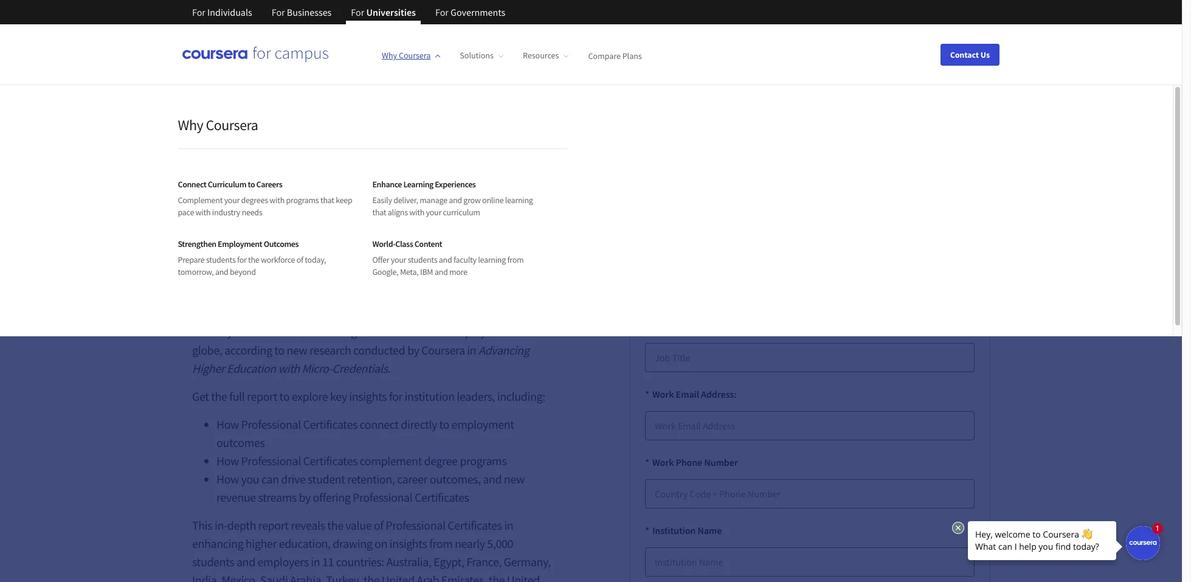 Task type: locate. For each thing, give the bounding box(es) containing it.
micro- down google,
[[356, 278, 388, 293]]

ibm
[[420, 266, 433, 277]]

more
[[217, 241, 244, 257], [449, 266, 468, 277], [210, 278, 236, 293]]

3 how from the top
[[217, 471, 239, 487]]

0 vertical spatial micro-
[[192, 260, 226, 275]]

world.
[[312, 223, 343, 238]]

new
[[287, 342, 307, 358], [504, 471, 525, 487]]

0 horizontal spatial higher
[[192, 361, 225, 376]]

research
[[273, 156, 374, 193], [310, 342, 351, 358]]

students
[[471, 205, 513, 220], [419, 223, 464, 238], [206, 254, 236, 265], [408, 254, 437, 265], [384, 324, 426, 339], [192, 554, 234, 569]]

0 vertical spatial a
[[357, 223, 363, 238]]

3 for from the left
[[351, 6, 364, 18]]

in-
[[215, 518, 227, 533]]

1 horizontal spatial programs
[[460, 453, 507, 468]]

the up likely at the left top
[[252, 223, 268, 238]]

credentials inside advancing higher education with micro-credentials
[[332, 361, 388, 376]]

manage
[[420, 195, 447, 206]]

0 vertical spatial why coursera
[[382, 50, 431, 61]]

0 vertical spatial degree
[[342, 241, 378, 257]]

why up connect
[[178, 116, 203, 134]]

from up the egypt,
[[429, 536, 453, 551]]

1 horizontal spatial by
[[407, 342, 419, 358]]

2 vertical spatial micro-
[[235, 324, 266, 339]]

degree inside how professional certificates connect directly to employment outcomes how professional certificates complement degree programs how you can drive student retention, career outcomes, and new revenue streams by offering professional certificates
[[424, 453, 458, 468]]

learning left ,
[[478, 254, 506, 265]]

strengthen
[[178, 238, 216, 249]]

more down beyond
[[210, 278, 236, 293]]

0 vertical spatial new
[[287, 342, 307, 358]]

for up beyond
[[237, 254, 247, 265]]

of inside professional certificates from coursera are one of the most popular industry micro-credentials among both students and employers across the globe, according to new research conducted by coursera in
[[421, 306, 430, 321]]

1 vertical spatial programs
[[460, 453, 507, 468]]

india,
[[192, 572, 219, 582]]

0 horizontal spatial insights
[[349, 389, 387, 404]]

for for individuals
[[192, 6, 206, 18]]

1 vertical spatial why
[[178, 116, 203, 134]]

students up ibm
[[408, 254, 437, 265]]

credentials left among
[[266, 324, 320, 339]]

connect curriculum to careers complement your degrees with programs that keep pace with industry needs
[[178, 179, 352, 218]]

connect
[[178, 179, 206, 190]]

enhance
[[373, 179, 402, 190]]

industry inside professional certificates from coursera are one of the most popular industry micro-credentials among both students and employers across the globe, according to new research conducted by coursera in
[[192, 324, 232, 339]]

with inside advancing higher education with micro-credentials
[[278, 361, 300, 376]]

that up ibm
[[426, 241, 448, 257]]

0 horizontal spatial degree
[[342, 241, 378, 257]]

in down world.
[[322, 241, 331, 257]]

1 vertical spatial by
[[299, 490, 311, 505]]

1 horizontal spatial employers
[[449, 324, 501, 339]]

2 vertical spatial for
[[389, 389, 403, 404]]

1 vertical spatial advancing
[[479, 342, 529, 358]]

1 vertical spatial industry
[[482, 241, 526, 257]]

of inside this in-depth report reveals the value of professional certificates in enhancing higher education, drawing on insights from nearly 5,000 students and employers in 11 countries: australia, egypt, france, germany, india, mexico, saudi arabia, turkey, the united arab emirates, the uni
[[374, 518, 384, 533]]

with left compare
[[527, 35, 580, 71]]

this
[[192, 518, 212, 533]]

2 work from the top
[[653, 456, 674, 468]]

1 vertical spatial insights
[[390, 536, 427, 551]]

students inside world-class content offer your students and faculty learning from google, meta, ibm and more
[[408, 254, 437, 265]]

research inside professional certificates from coursera are one of the most popular industry micro-credentials among both students and employers across the globe, according to new research conducted by coursera in
[[310, 342, 351, 358]]

and down into
[[428, 324, 447, 339]]

programs inside how professional certificates connect directly to employment outcomes how professional certificates complement degree programs how you can drive student retention, career outcomes, and new revenue streams by offering professional certificates
[[460, 453, 507, 468]]

professional up such in the left of the page
[[306, 260, 370, 275]]

0 vertical spatial how
[[217, 417, 239, 432]]

1 work from the top
[[653, 388, 674, 400]]

0 vertical spatial research
[[273, 156, 374, 193]]

new right "outcomes,"
[[504, 471, 525, 487]]

1 vertical spatial new
[[504, 471, 525, 487]]

and right "outcomes,"
[[483, 471, 502, 487]]

1 horizontal spatial credentials
[[763, 35, 896, 71]]

mexico,
[[222, 572, 258, 582]]

compare plans link
[[588, 50, 642, 61]]

the up beyond
[[248, 254, 259, 265]]

* left the email at the bottom of the page
[[645, 388, 650, 400]]

new inside how professional certificates connect directly to employment outcomes how professional certificates complement degree programs how you can drive student retention, career outcomes, and new revenue streams by offering professional certificates
[[504, 471, 525, 487]]

0 vertical spatial why
[[382, 50, 397, 61]]

more for , it's all the more critical to integrate such micro-credentials into your curriculum.
[[210, 278, 236, 293]]

why coursera up global
[[178, 116, 258, 134]]

credentials
[[763, 35, 896, 71], [332, 361, 388, 376]]

program
[[380, 241, 424, 257]]

4 for from the left
[[435, 6, 449, 18]]

education
[[404, 35, 522, 71], [227, 361, 276, 376]]

1 vertical spatial credentials
[[388, 278, 442, 293]]

by inside how professional certificates connect directly to employment outcomes how professional certificates complement degree programs how you can drive student retention, career outcomes, and new revenue streams by offering professional certificates
[[299, 490, 311, 505]]

learning right online
[[505, 195, 533, 206]]

students up india,
[[192, 554, 234, 569]]

students inside as an institution, you know how important it is to prepare students for the demands of the working world. at a time when
[[471, 205, 513, 220]]

1 vertical spatial how
[[217, 453, 239, 468]]

0 horizontal spatial that
[[320, 195, 334, 206]]

1 vertical spatial work
[[653, 456, 674, 468]]

new up explore
[[287, 342, 307, 358]]

0 horizontal spatial credentials
[[332, 361, 388, 376]]

of inside strengthen employment outcomes prepare students for the workforce of today, tomorrow, and beyond
[[297, 254, 303, 265]]

1 horizontal spatial new
[[504, 471, 525, 487]]

employers up saudi
[[258, 554, 309, 569]]

france,
[[467, 554, 502, 569]]

in
[[322, 241, 331, 257], [467, 342, 476, 358], [504, 518, 513, 533], [311, 554, 320, 569]]

curriculum.
[[489, 278, 545, 293]]

0 vertical spatial micro-
[[689, 35, 763, 71]]

credentials up "critical"
[[226, 260, 283, 275]]

for down .
[[389, 389, 403, 404]]

micro- inside , it's all the more critical to integrate such micro-credentials into your curriculum.
[[356, 278, 388, 293]]

institution,
[[220, 205, 273, 220]]

to right according
[[274, 342, 285, 358]]

from inside students report being 76% more likely to enroll in a degree program that offers industry micro-credentials like professional certificates from coursera
[[433, 260, 458, 275]]

it
[[400, 205, 406, 220]]

0 vertical spatial learning
[[505, 195, 533, 206]]

and up curriculum
[[449, 195, 462, 206]]

countries:
[[336, 554, 384, 569]]

report inside students report being 76% more likely to enroll in a degree program that offers industry micro-credentials like professional certificates from coursera
[[466, 223, 499, 238]]

professional inside students report being 76% more likely to enroll in a degree program that offers industry micro-credentials like professional certificates from coursera
[[306, 260, 370, 275]]

0 vertical spatial by
[[407, 342, 419, 358]]

with right the it
[[410, 207, 425, 218]]

by right conducted
[[407, 342, 419, 358]]

certificates inside professional certificates from coursera are one of the most popular industry micro-credentials among both students and employers across the globe, according to new research conducted by coursera in
[[254, 306, 309, 321]]

world-class content offer your students and faculty learning from google, meta, ibm and more
[[373, 238, 524, 277]]

coursera down 'most'
[[421, 342, 465, 358]]

higher down "banner" 'navigation'
[[320, 35, 399, 71]]

employers inside professional certificates from coursera are one of the most popular industry micro-credentials among both students and employers across the globe, according to new research conducted by coursera in
[[449, 324, 501, 339]]

credentials inside students report being 76% more likely to enroll in a degree program that offers industry micro-credentials like professional certificates from coursera
[[226, 260, 283, 275]]

work for work email address:
[[653, 388, 674, 400]]

1 vertical spatial credentials
[[332, 361, 388, 376]]

1 vertical spatial micro-
[[356, 278, 388, 293]]

coursera up both
[[336, 306, 380, 321]]

class
[[395, 238, 413, 249]]

a inside as an institution, you know how important it is to prepare students for the demands of the working world. at a time when
[[357, 223, 363, 238]]

* for * institution name
[[645, 524, 650, 536]]

beyond
[[230, 266, 256, 277]]

2 vertical spatial more
[[210, 278, 236, 293]]

micro-
[[192, 260, 226, 275], [356, 278, 388, 293], [235, 324, 266, 339]]

key
[[330, 389, 347, 404]]

2 vertical spatial how
[[217, 471, 239, 487]]

0 vertical spatial industry
[[212, 207, 240, 218]]

into
[[444, 278, 463, 293]]

1 vertical spatial employers
[[258, 554, 309, 569]]

programs inside the connect curriculum to careers complement your degrees with programs that keep pace with industry needs
[[286, 195, 319, 206]]

more inside students report being 76% more likely to enroll in a degree program that offers industry micro-credentials like professional certificates from coursera
[[217, 241, 244, 257]]

that inside students report being 76% more likely to enroll in a degree program that offers industry micro-credentials like professional certificates from coursera
[[426, 241, 448, 257]]

report inside this in-depth report reveals the value of professional certificates in enhancing higher education, drawing on insights from nearly 5,000 students and employers in 11 countries: australia, egypt, france, germany, india, mexico, saudi arabia, turkey, the united arab emirates, the uni
[[258, 518, 289, 533]]

1 vertical spatial learning
[[478, 254, 506, 265]]

1 for from the left
[[192, 6, 206, 18]]

micro- down 76%
[[192, 260, 226, 275]]

advancing
[[192, 35, 315, 71], [479, 342, 529, 358]]

degree down the at
[[342, 241, 378, 257]]

more inside , it's all the more critical to integrate such micro-credentials into your curriculum.
[[210, 278, 236, 293]]

0 horizontal spatial why
[[178, 116, 203, 134]]

employers
[[449, 324, 501, 339], [258, 554, 309, 569]]

your inside the connect curriculum to careers complement your degrees with programs that keep pace with industry needs
[[224, 195, 240, 206]]

1 horizontal spatial education
[[404, 35, 522, 71]]

learning inside the enhance learning experiences easily deliver, manage and grow online learning that aligns with your curriculum
[[505, 195, 533, 206]]

credentials down meta,
[[388, 278, 442, 293]]

1 vertical spatial *
[[645, 456, 650, 468]]

76%
[[192, 241, 215, 257]]

1 vertical spatial for
[[237, 254, 247, 265]]

0 vertical spatial education
[[404, 35, 522, 71]]

2 * from the top
[[645, 456, 650, 468]]

of down "institution,"
[[240, 223, 250, 238]]

credentials inside professional certificates from coursera are one of the most popular industry micro-credentials among both students and employers across the globe, according to new research conducted by coursera in
[[266, 324, 320, 339]]

2 horizontal spatial micro-
[[356, 278, 388, 293]]

11
[[322, 554, 334, 569]]

2 vertical spatial credentials
[[266, 324, 320, 339]]

1 horizontal spatial for
[[389, 389, 403, 404]]

banner navigation
[[182, 0, 515, 33]]

report up higher
[[258, 518, 289, 533]]

why down universities
[[382, 50, 397, 61]]

higher for advancing higher education with industry micro-credentials
[[320, 35, 399, 71]]

0 horizontal spatial why coursera
[[178, 116, 258, 134]]

certificates inside this in-depth report reveals the value of professional certificates in enhancing higher education, drawing on insights from nearly 5,000 students and employers in 11 countries: australia, egypt, france, germany, india, mexico, saudi arabia, turkey, the united arab emirates, the uni
[[448, 518, 502, 533]]

0 horizontal spatial advancing
[[192, 35, 315, 71]]

professional
[[306, 260, 370, 275], [192, 306, 252, 321], [241, 417, 301, 432], [241, 453, 301, 468], [353, 490, 413, 505], [386, 518, 446, 533]]

for inside as an institution, you know how important it is to prepare students for the demands of the working world. at a time when
[[515, 205, 528, 220]]

a down world.
[[334, 241, 340, 257]]

by down drive
[[299, 490, 311, 505]]

revenue
[[217, 490, 256, 505]]

contact us
[[950, 49, 990, 60]]

2 for from the left
[[272, 6, 285, 18]]

1 vertical spatial higher
[[192, 361, 225, 376]]

0 horizontal spatial programs
[[286, 195, 319, 206]]

industry up globe,
[[192, 324, 232, 339]]

by for coursera
[[407, 342, 419, 358]]

for
[[192, 6, 206, 18], [272, 6, 285, 18], [351, 6, 364, 18], [435, 6, 449, 18]]

certificates down integrate
[[254, 306, 309, 321]]

work for work phone number
[[653, 456, 674, 468]]

0 horizontal spatial a
[[334, 241, 340, 257]]

micro- up according
[[235, 324, 266, 339]]

with inside the enhance learning experiences easily deliver, manage and grow online learning that aligns with your curriculum
[[410, 207, 425, 218]]

1 horizontal spatial advancing
[[479, 342, 529, 358]]

to down working
[[276, 241, 287, 257]]

1 horizontal spatial you
[[275, 205, 293, 220]]

work left the email at the bottom of the page
[[653, 388, 674, 400]]

in inside professional certificates from coursera are one of the most popular industry micro-credentials among both students and employers across the globe, according to new research conducted by coursera in
[[467, 342, 476, 358]]

certificates
[[372, 260, 431, 275], [254, 306, 309, 321], [303, 417, 358, 432], [303, 453, 358, 468], [415, 490, 469, 505], [448, 518, 502, 533]]

faculty
[[454, 254, 477, 265]]

learning inside world-class content offer your students and faculty learning from google, meta, ibm and more
[[478, 254, 506, 265]]

the down the countries:
[[364, 572, 380, 582]]

3 * from the top
[[645, 524, 650, 536]]

certificates up student
[[303, 453, 358, 468]]

offer
[[373, 254, 389, 265]]

advancing inside advancing higher education with micro-credentials
[[479, 342, 529, 358]]

0 vertical spatial credentials
[[226, 260, 283, 275]]

drawing
[[333, 536, 372, 551]]

know
[[296, 205, 323, 220]]

0 vertical spatial programs
[[286, 195, 319, 206]]

from
[[508, 254, 524, 265], [433, 260, 458, 275], [311, 306, 334, 321], [429, 536, 453, 551]]

0 horizontal spatial micro-
[[192, 260, 226, 275]]

of left today,
[[297, 254, 303, 265]]

1 vertical spatial you
[[241, 471, 259, 487]]

0 vertical spatial that
[[320, 195, 334, 206]]

1 vertical spatial more
[[449, 266, 468, 277]]

0 horizontal spatial you
[[241, 471, 259, 487]]

advancing for advancing higher education with micro-credentials
[[479, 342, 529, 358]]

needs
[[242, 207, 262, 218]]

0 vertical spatial work
[[653, 388, 674, 400]]

and inside the enhance learning experiences easily deliver, manage and grow online learning that aligns with your curriculum
[[449, 195, 462, 206]]

0 vertical spatial advancing
[[192, 35, 315, 71]]

for for businesses
[[272, 6, 285, 18]]

emirates,
[[441, 572, 487, 582]]

to left explore
[[280, 389, 290, 404]]

1 * from the top
[[645, 388, 650, 400]]

among
[[322, 324, 357, 339]]

saudi
[[260, 572, 288, 582]]

certificates inside students report being 76% more likely to enroll in a degree program that offers industry micro-credentials like professional certificates from coursera
[[372, 260, 431, 275]]

more down demands
[[217, 241, 244, 257]]

coursera
[[399, 50, 431, 61], [206, 116, 258, 134], [460, 260, 506, 275], [336, 306, 380, 321], [421, 342, 465, 358]]

in down 'most'
[[467, 342, 476, 358]]

1 vertical spatial degree
[[424, 453, 458, 468]]

new for to
[[287, 342, 307, 358]]

a inside students report being 76% more likely to enroll in a degree program that offers industry micro-credentials like professional certificates from coursera
[[334, 241, 340, 257]]

1 vertical spatial research
[[310, 342, 351, 358]]

new inside professional certificates from coursera are one of the most popular industry micro-credentials among both students and employers across the globe, according to new research conducted by coursera in
[[287, 342, 307, 358]]

2 vertical spatial that
[[426, 241, 448, 257]]

1 vertical spatial micro-
[[302, 361, 332, 376]]

employers down 'most'
[[449, 324, 501, 339]]

your
[[224, 195, 240, 206], [426, 207, 442, 218], [391, 254, 406, 265], [465, 278, 487, 293]]

in inside students report being 76% more likely to enroll in a degree program that offers industry micro-credentials like professional certificates from coursera
[[322, 241, 331, 257]]

industry up demands
[[212, 207, 240, 218]]

for
[[515, 205, 528, 220], [237, 254, 247, 265], [389, 389, 403, 404]]

education down for governments
[[404, 35, 522, 71]]

outcomes
[[217, 435, 265, 450]]

and up mexico,
[[237, 554, 255, 569]]

students inside this in-depth report reveals the value of professional certificates in enhancing higher education, drawing on insights from nearly 5,000 students and employers in 11 countries: australia, egypt, france, germany, india, mexico, saudi arabia, turkey, the united arab emirates, the uni
[[192, 554, 234, 569]]

on
[[375, 536, 387, 551]]

1 horizontal spatial micro-
[[235, 324, 266, 339]]

your up meta,
[[391, 254, 406, 265]]

universities
[[366, 6, 416, 18]]

today,
[[305, 254, 326, 265]]

2 horizontal spatial for
[[515, 205, 528, 220]]

certificates up nearly
[[448, 518, 502, 533]]

and inside this in-depth report reveals the value of professional certificates in enhancing higher education, drawing on insights from nearly 5,000 students and employers in 11 countries: australia, egypt, france, germany, india, mexico, saudi arabia, turkey, the united arab emirates, the uni
[[237, 554, 255, 569]]

* left institution
[[645, 524, 650, 536]]

nearly
[[455, 536, 485, 551]]

governments
[[451, 6, 505, 18]]

students down employment
[[206, 254, 236, 265]]

students inside professional certificates from coursera are one of the most popular industry micro-credentials among both students and employers across the globe, according to new research conducted by coursera in
[[384, 324, 426, 339]]

students inside students report being 76% more likely to enroll in a degree program that offers industry micro-credentials like professional certificates from coursera
[[419, 223, 464, 238]]

report up offers
[[466, 223, 499, 238]]

that
[[320, 195, 334, 206], [373, 207, 386, 218], [426, 241, 448, 257]]

how
[[217, 417, 239, 432], [217, 453, 239, 468], [217, 471, 239, 487]]

for left governments
[[435, 6, 449, 18]]

by for offering
[[299, 490, 311, 505]]

for universities
[[351, 6, 416, 18]]

to right is
[[418, 205, 428, 220]]

this in-depth report reveals the value of professional certificates in enhancing higher education, drawing on insights from nearly 5,000 students and employers in 11 countries: australia, egypt, france, germany, india, mexico, saudi arabia, turkey, the united arab emirates, the uni
[[192, 518, 551, 582]]

for left individuals
[[192, 6, 206, 18]]

* for * work phone number
[[645, 456, 650, 468]]

critical
[[238, 278, 271, 293]]

professional inside professional certificates from coursera are one of the most popular industry micro-credentials among both students and employers across the globe, according to new research conducted by coursera in
[[192, 306, 252, 321]]

for inside strengthen employment outcomes prepare students for the workforce of today, tomorrow, and beyond
[[237, 254, 247, 265]]

0 horizontal spatial by
[[299, 490, 311, 505]]

your down curriculum
[[224, 195, 240, 206]]

0 horizontal spatial employers
[[258, 554, 309, 569]]

how professional certificates connect directly to employment outcomes how professional certificates complement degree programs how you can drive student retention, career outcomes, and new revenue streams by offering professional certificates
[[217, 417, 525, 505]]

coursera down offers
[[460, 260, 506, 275]]

global
[[192, 156, 268, 193]]

and left faculty
[[439, 254, 452, 265]]

coursera for campus image
[[182, 46, 328, 63]]

insights right the key
[[349, 389, 387, 404]]

learning
[[505, 195, 533, 206], [478, 254, 506, 265]]

grow
[[464, 195, 481, 206]]

0 vertical spatial you
[[275, 205, 293, 220]]

demands
[[192, 223, 238, 238]]

higher inside advancing higher education with micro-credentials
[[192, 361, 225, 376]]

for left businesses
[[272, 6, 285, 18]]

of right one
[[421, 306, 430, 321]]

research down among
[[310, 342, 351, 358]]

by inside professional certificates from coursera are one of the most popular industry micro-credentials among both students and employers across the globe, according to new research conducted by coursera in
[[407, 342, 419, 358]]

egypt,
[[434, 554, 464, 569]]

0 horizontal spatial education
[[227, 361, 276, 376]]

industry inside students report being 76% more likely to enroll in a degree program that offers industry micro-credentials like professional certificates from coursera
[[482, 241, 526, 257]]

1 horizontal spatial micro-
[[689, 35, 763, 71]]

professional up "australia,"
[[386, 518, 446, 533]]

* institution name
[[645, 524, 722, 536]]

of up on
[[374, 518, 384, 533]]

to right directly
[[439, 417, 449, 432]]

1 vertical spatial that
[[373, 207, 386, 218]]

enhance learning experiences easily deliver, manage and grow online learning that aligns with your curriculum
[[373, 179, 533, 218]]

0 vertical spatial higher
[[320, 35, 399, 71]]

2 vertical spatial industry
[[192, 324, 232, 339]]

1 vertical spatial a
[[334, 241, 340, 257]]

how up revenue
[[217, 471, 239, 487]]

1 horizontal spatial insights
[[390, 536, 427, 551]]

higher down globe,
[[192, 361, 225, 376]]

you up working
[[275, 205, 293, 220]]

the inside , it's all the more critical to integrate such micro-credentials into your curriculum.
[[192, 278, 208, 293]]

the inside strengthen employment outcomes prepare students for the workforce of today, tomorrow, and beyond
[[248, 254, 259, 265]]

1 horizontal spatial that
[[373, 207, 386, 218]]

0 vertical spatial more
[[217, 241, 244, 257]]

students up being
[[471, 205, 513, 220]]

1 vertical spatial education
[[227, 361, 276, 376]]

your down the manage
[[426, 207, 442, 218]]

0 vertical spatial *
[[645, 388, 650, 400]]

2 horizontal spatial that
[[426, 241, 448, 257]]

1 horizontal spatial a
[[357, 223, 363, 238]]

plans
[[623, 50, 642, 61]]

number
[[704, 456, 738, 468]]

curriculum
[[208, 179, 246, 190]]

2 how from the top
[[217, 453, 239, 468]]

that inside the connect curriculum to careers complement your degrees with programs that keep pace with industry needs
[[320, 195, 334, 206]]

0 horizontal spatial for
[[237, 254, 247, 265]]

a right the at
[[357, 223, 363, 238]]

1 horizontal spatial higher
[[320, 35, 399, 71]]

programs
[[286, 195, 319, 206], [460, 453, 507, 468]]

how up 'outcomes'
[[217, 417, 239, 432]]

programs up "outcomes,"
[[460, 453, 507, 468]]

address:
[[701, 388, 737, 400]]

you inside how professional certificates connect directly to employment outcomes how professional certificates complement degree programs how you can drive student retention, career outcomes, and new revenue streams by offering professional certificates
[[241, 471, 259, 487]]

to inside , it's all the more critical to integrate such micro-credentials into your curriculum.
[[273, 278, 283, 293]]

the left value
[[327, 518, 343, 533]]

popular
[[477, 306, 516, 321]]

0 horizontal spatial new
[[287, 342, 307, 358]]

First Name text field
[[645, 207, 975, 236]]

0 vertical spatial employers
[[449, 324, 501, 339]]

0 horizontal spatial micro-
[[302, 361, 332, 376]]

professional up globe,
[[192, 306, 252, 321]]

how down 'outcomes'
[[217, 453, 239, 468]]

education inside advancing higher education with micro-credentials
[[227, 361, 276, 376]]

report right full
[[247, 389, 277, 404]]

employers inside this in-depth report reveals the value of professional certificates in enhancing higher education, drawing on insights from nearly 5,000 students and employers in 11 countries: australia, egypt, france, germany, india, mexico, saudi arabia, turkey, the united arab emirates, the uni
[[258, 554, 309, 569]]

0 vertical spatial for
[[515, 205, 528, 220]]

workforce
[[261, 254, 295, 265]]

1 vertical spatial why coursera
[[178, 116, 258, 134]]

education for industry
[[404, 35, 522, 71]]

the
[[531, 205, 547, 220], [252, 223, 268, 238], [248, 254, 259, 265], [192, 278, 208, 293], [432, 306, 448, 321], [536, 324, 552, 339], [211, 389, 227, 404], [327, 518, 343, 533], [364, 572, 380, 582], [489, 572, 505, 582]]

with up explore
[[278, 361, 300, 376]]

insights up "australia,"
[[390, 536, 427, 551]]

2 vertical spatial *
[[645, 524, 650, 536]]

5,000
[[487, 536, 513, 551]]

to right "critical"
[[273, 278, 283, 293]]

pace
[[178, 207, 194, 218]]

from left all
[[508, 254, 524, 265]]

1 horizontal spatial degree
[[424, 453, 458, 468]]



Task type: vqa. For each thing, say whether or not it's contained in the screenshot.


Task type: describe. For each thing, give the bounding box(es) containing it.
.
[[388, 361, 390, 376]]

credentials inside , it's all the more critical to integrate such micro-credentials into your curriculum.
[[388, 278, 442, 293]]

arab
[[417, 572, 439, 582]]

1 how from the top
[[217, 417, 239, 432]]

explore
[[292, 389, 328, 404]]

for for governments
[[435, 6, 449, 18]]

industry inside the connect curriculum to careers complement your degrees with programs that keep pace with industry needs
[[212, 207, 240, 218]]

* work email address:
[[645, 388, 737, 400]]

report up deliver,
[[379, 156, 453, 193]]

businesses
[[287, 6, 332, 18]]

globe,
[[192, 342, 222, 358]]

leaders,
[[457, 389, 495, 404]]

from inside this in-depth report reveals the value of professional certificates in enhancing higher education, drawing on insights from nearly 5,000 students and employers in 11 countries: australia, egypt, france, germany, india, mexico, saudi arabia, turkey, the united arab emirates, the uni
[[429, 536, 453, 551]]

to inside professional certificates from coursera are one of the most popular industry micro-credentials among both students and employers across the globe, according to new research conducted by coursera in
[[274, 342, 285, 358]]

for for universities
[[351, 6, 364, 18]]

as an institution, you know how important it is to prepare students for the demands of the working world. at a time when
[[192, 205, 547, 238]]

both
[[359, 324, 382, 339]]

germany,
[[504, 554, 551, 569]]

the left full
[[211, 389, 227, 404]]

the right online
[[531, 205, 547, 220]]

and inside strengthen employment outcomes prepare students for the workforce of today, tomorrow, and beyond
[[215, 266, 228, 277]]

professional down retention,
[[353, 490, 413, 505]]

professional up can
[[241, 453, 301, 468]]

united
[[382, 572, 415, 582]]

and right ibm
[[435, 266, 448, 277]]

global research report
[[192, 156, 453, 193]]

you inside as an institution, you know how important it is to prepare students for the demands of the working world. at a time when
[[275, 205, 293, 220]]

us
[[981, 49, 990, 60]]

like
[[285, 260, 304, 275]]

how
[[325, 205, 346, 220]]

* work phone number
[[645, 456, 738, 468]]

according
[[225, 342, 272, 358]]

compare
[[588, 50, 621, 61]]

arabia,
[[290, 572, 324, 582]]

new for and
[[504, 471, 525, 487]]

individuals
[[207, 6, 252, 18]]

time
[[365, 223, 388, 238]]

being
[[501, 223, 530, 238]]

resources
[[523, 50, 559, 61]]

when
[[390, 223, 417, 238]]

to inside students report being 76% more likely to enroll in a degree program that offers industry micro-credentials like professional certificates from coursera
[[276, 241, 287, 257]]

1 horizontal spatial why coursera
[[382, 50, 431, 61]]

prepare
[[178, 254, 205, 265]]

to inside how professional certificates connect directly to employment outcomes how professional certificates complement degree programs how you can drive student retention, career outcomes, and new revenue streams by offering professional certificates
[[439, 417, 449, 432]]

curriculum
[[443, 207, 480, 218]]

as
[[192, 205, 204, 220]]

offers
[[450, 241, 480, 257]]

the down "france,"
[[489, 572, 505, 582]]

your inside , it's all the more critical to integrate such micro-credentials into your curriculum.
[[465, 278, 487, 293]]

to inside the connect curriculum to careers complement your degrees with programs that keep pace with industry needs
[[248, 179, 255, 190]]

insights inside this in-depth report reveals the value of professional certificates in enhancing higher education, drawing on insights from nearly 5,000 students and employers in 11 countries: australia, egypt, france, germany, india, mexico, saudi arabia, turkey, the united arab emirates, the uni
[[390, 536, 427, 551]]

higher for advancing higher education with micro-credentials
[[192, 361, 225, 376]]

micro- inside professional certificates from coursera are one of the most popular industry micro-credentials among both students and employers across the globe, according to new research conducted by coursera in
[[235, 324, 266, 339]]

can
[[261, 471, 279, 487]]

in up 5,000
[[504, 518, 513, 533]]

advancing higher education with industry micro-credentials
[[192, 35, 896, 71]]

from inside world-class content offer your students and faculty learning from google, meta, ibm and more
[[508, 254, 524, 265]]

are
[[382, 306, 398, 321]]

complement
[[178, 195, 223, 206]]

outcomes,
[[430, 471, 481, 487]]

compare plans
[[588, 50, 642, 61]]

coursera down universities
[[399, 50, 431, 61]]

with down the careers
[[270, 195, 285, 206]]

solutions link
[[460, 50, 504, 61]]

coursera up global
[[206, 116, 258, 134]]

reveals
[[291, 518, 325, 533]]

world-
[[373, 238, 396, 249]]

contact
[[950, 49, 979, 60]]

1 horizontal spatial why
[[382, 50, 397, 61]]

important
[[348, 205, 397, 220]]

name
[[698, 524, 722, 536]]

is
[[408, 205, 416, 220]]

streams
[[258, 490, 297, 505]]

advancing higher education with micro-credentials
[[192, 342, 529, 376]]

with down the complement
[[196, 207, 211, 218]]

professional up 'outcomes'
[[241, 417, 301, 432]]

strengthen employment outcomes prepare students for the workforce of today, tomorrow, and beyond
[[178, 238, 326, 277]]

and inside professional certificates from coursera are one of the most popular industry micro-credentials among both students and employers across the globe, according to new research conducted by coursera in
[[428, 324, 447, 339]]

in left 11
[[311, 554, 320, 569]]

,
[[506, 260, 509, 275]]

an
[[206, 205, 218, 220]]

all
[[527, 260, 539, 275]]

working
[[270, 223, 310, 238]]

one
[[400, 306, 418, 321]]

0 vertical spatial insights
[[349, 389, 387, 404]]

prepare
[[430, 205, 468, 220]]

and inside how professional certificates connect directly to employment outcomes how professional certificates complement degree programs how you can drive student retention, career outcomes, and new revenue streams by offering professional certificates
[[483, 471, 502, 487]]

education for micro-
[[227, 361, 276, 376]]

micro- inside students report being 76% more likely to enroll in a degree program that offers industry micro-credentials like professional certificates from coursera
[[192, 260, 226, 275]]

Job Title text field
[[645, 343, 975, 372]]

tomorrow,
[[178, 266, 214, 277]]

institution
[[405, 389, 455, 404]]

degrees
[[241, 195, 268, 206]]

of inside as an institution, you know how important it is to prepare students for the demands of the working world. at a time when
[[240, 223, 250, 238]]

including:
[[497, 389, 545, 404]]

directly
[[401, 417, 437, 432]]

the left 'most'
[[432, 306, 448, 321]]

student
[[308, 471, 345, 487]]

from inside professional certificates from coursera are one of the most popular industry micro-credentials among both students and employers across the globe, according to new research conducted by coursera in
[[311, 306, 334, 321]]

content
[[415, 238, 442, 249]]

degree inside students report being 76% more likely to enroll in a degree program that offers industry micro-credentials like professional certificates from coursera
[[342, 241, 378, 257]]

0 vertical spatial credentials
[[763, 35, 896, 71]]

more for students report being 76% more likely to enroll in a degree program that offers industry micro-credentials like professional certificates from coursera
[[217, 241, 244, 257]]

google,
[[373, 266, 399, 277]]

Country Code + Phone Number telephone field
[[645, 479, 975, 508]]

students inside strengthen employment outcomes prepare students for the workforce of today, tomorrow, and beyond
[[206, 254, 236, 265]]

certificates down "outcomes,"
[[415, 490, 469, 505]]

likely
[[246, 241, 274, 257]]

outcomes
[[264, 238, 299, 249]]

education,
[[279, 536, 331, 551]]

deliver,
[[394, 195, 418, 206]]

Work Email Address email field
[[645, 411, 975, 440]]

easily
[[373, 195, 392, 206]]

the right across
[[536, 324, 552, 339]]

* for * work email address:
[[645, 388, 650, 400]]

careers
[[256, 179, 282, 190]]

drive
[[281, 471, 306, 487]]

advancing for advancing higher education with industry micro-credentials
[[192, 35, 315, 71]]

more inside world-class content offer your students and faculty learning from google, meta, ibm and more
[[449, 266, 468, 277]]

your inside world-class content offer your students and faculty learning from google, meta, ibm and more
[[391, 254, 406, 265]]

coursera inside students report being 76% more likely to enroll in a degree program that offers industry micro-credentials like professional certificates from coursera
[[460, 260, 506, 275]]

at
[[345, 223, 355, 238]]

learning
[[403, 179, 434, 190]]

to inside as an institution, you know how important it is to prepare students for the demands of the working world. at a time when
[[418, 205, 428, 220]]

for individuals
[[192, 6, 252, 18]]

Institution Name text field
[[645, 547, 975, 577]]

report
[[192, 7, 233, 22]]

offering
[[313, 490, 351, 505]]

your inside the enhance learning experiences easily deliver, manage and grow online learning that aligns with your curriculum
[[426, 207, 442, 218]]

resources link
[[523, 50, 569, 61]]

value
[[346, 518, 372, 533]]

experiences
[[435, 179, 476, 190]]

Last Name text field
[[645, 275, 975, 304]]

that inside the enhance learning experiences easily deliver, manage and grow online learning that aligns with your curriculum
[[373, 207, 386, 218]]

contact us button
[[941, 43, 1000, 65]]

email
[[676, 388, 699, 400]]

certificates down the key
[[303, 417, 358, 432]]

professional inside this in-depth report reveals the value of professional certificates in enhancing higher education, drawing on insights from nearly 5,000 students and employers in 11 countries: australia, egypt, france, germany, india, mexico, saudi arabia, turkey, the united arab emirates, the uni
[[386, 518, 446, 533]]

micro- inside advancing higher education with micro-credentials
[[302, 361, 332, 376]]



